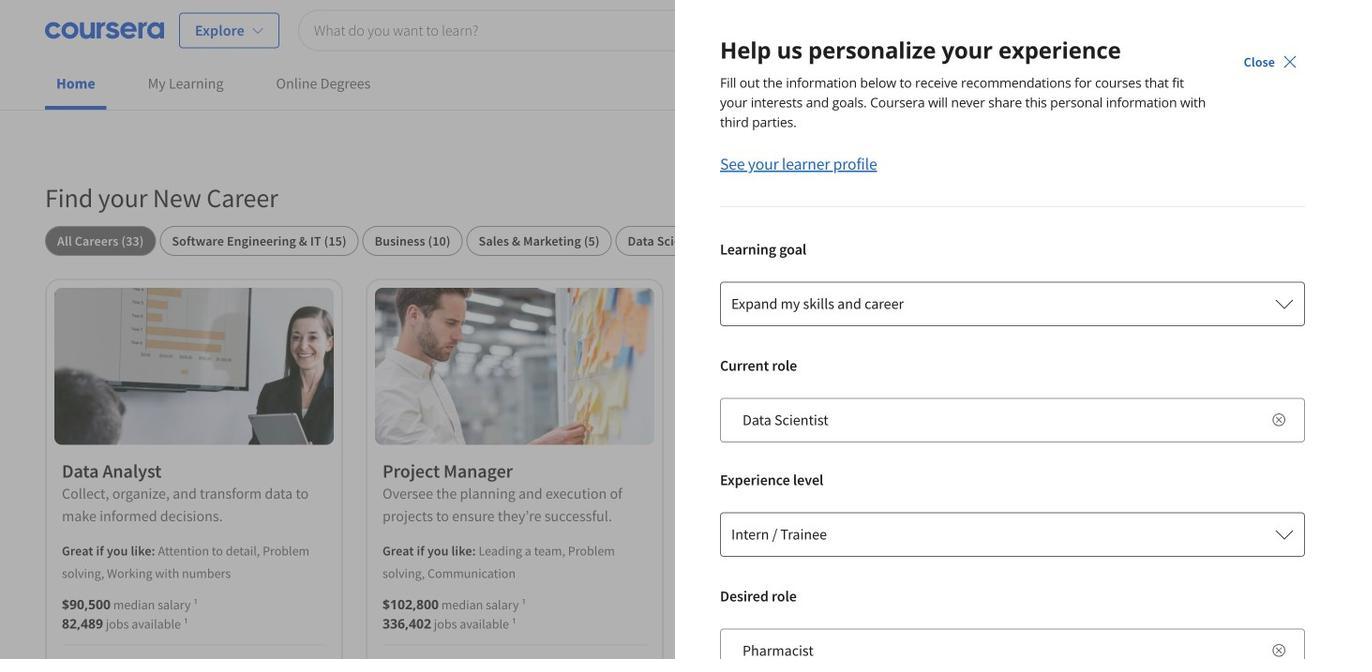 Task type: locate. For each thing, give the bounding box(es) containing it.
clear search image for the "current role" text field
[[1271, 413, 1286, 428]]

menu item
[[1087, 8, 1193, 53]]

0 vertical spatial clear search image
[[1271, 413, 1286, 428]]

menu
[[1087, 0, 1305, 61]]

coursera image
[[45, 15, 164, 45]]

None search field
[[298, 10, 742, 51]]

option group inside career roles collection element
[[45, 226, 1305, 256]]

None button
[[45, 226, 156, 256], [160, 226, 359, 256], [362, 226, 463, 256], [466, 226, 612, 256], [616, 226, 798, 256], [45, 226, 156, 256], [160, 226, 359, 256], [362, 226, 463, 256], [466, 226, 612, 256], [616, 226, 798, 256]]

1 clear search image from the top
[[1271, 413, 1286, 428]]

2 clear search image from the top
[[1271, 643, 1286, 658]]

clear search image
[[1271, 413, 1286, 428], [1271, 643, 1286, 658]]

1 vertical spatial clear search image
[[1271, 643, 1286, 658]]

option group
[[45, 226, 1305, 256]]

clear search image for desired role text box
[[1271, 643, 1286, 658]]

Current role text field
[[731, 398, 1258, 443]]

career roles collection element
[[34, 151, 1316, 659]]



Task type: vqa. For each thing, say whether or not it's contained in the screenshot.
menu item
yes



Task type: describe. For each thing, give the bounding box(es) containing it.
Desired role text field
[[731, 628, 1258, 659]]

help center image
[[1301, 610, 1324, 633]]



